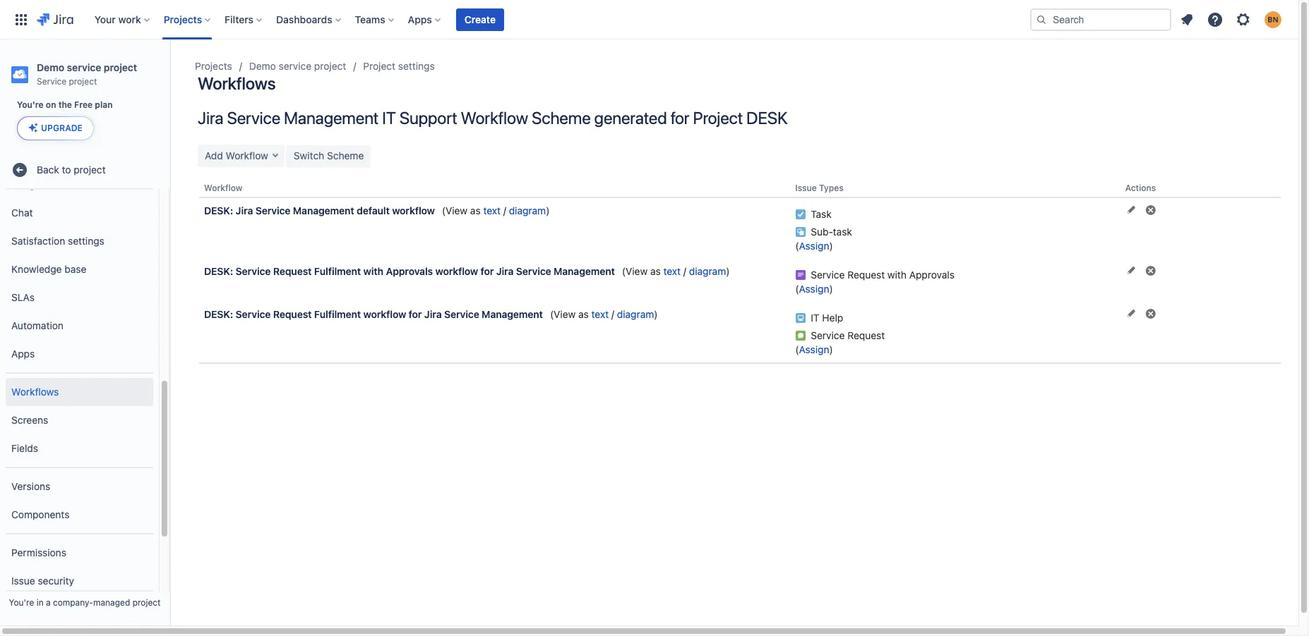 Task type: vqa. For each thing, say whether or not it's contained in the screenshot.
THE PREMIUM
no



Task type: locate. For each thing, give the bounding box(es) containing it.
1 horizontal spatial settings
[[398, 60, 435, 72]]

0 horizontal spatial issue
[[11, 575, 35, 587]]

create button
[[456, 8, 504, 31]]

2 vertical spatial ( assign )
[[795, 344, 833, 356]]

edit image down edit image
[[1125, 309, 1136, 320]]

1 vertical spatial ( assign )
[[795, 283, 833, 295]]

2 ( from the top
[[795, 283, 799, 295]]

apps for apps link
[[11, 348, 35, 360]]

1 horizontal spatial diagram
[[617, 309, 654, 321]]

0 horizontal spatial /
[[503, 205, 506, 217]]

2 desk: from the top
[[204, 266, 233, 278]]

1 vertical spatial edit image
[[1125, 309, 1136, 320]]

2 vertical spatial diagram link
[[617, 309, 654, 321]]

jira service management it support workflow scheme generated for project desk
[[198, 108, 788, 127]]

0 vertical spatial diagram
[[509, 205, 546, 217]]

assign link down 'service request with approvals - a requests that may require approval.' icon
[[799, 283, 829, 295]]

1 vertical spatial (view
[[622, 266, 648, 278]]

apps
[[408, 13, 432, 25], [11, 348, 35, 360]]

desk:
[[204, 205, 233, 217], [204, 266, 233, 278], [204, 309, 233, 321]]

2 vertical spatial text link
[[591, 309, 609, 321]]

settings image
[[1235, 11, 1252, 28]]

scheme
[[532, 108, 591, 127], [327, 150, 364, 162]]

service down dashboards
[[279, 60, 311, 72]]

3 assign link from the top
[[799, 344, 829, 356]]

assign down 'service request with approvals - a requests that may require approval.' icon
[[799, 283, 829, 295]]

demo for demo service project service project
[[37, 61, 64, 73]]

group containing widget
[[6, 21, 153, 373]]

help image
[[1207, 11, 1224, 28]]

1 horizontal spatial as
[[578, 309, 589, 321]]

satisfaction
[[11, 235, 65, 247]]

settings
[[398, 60, 435, 72], [68, 235, 104, 247]]

2 horizontal spatial as
[[650, 266, 661, 278]]

2 vertical spatial diagram
[[617, 309, 654, 321]]

1 vertical spatial (
[[795, 283, 799, 295]]

company-
[[53, 598, 93, 609]]

service request - a request that follows itsm workflows. image
[[795, 331, 807, 342]]

(
[[795, 240, 799, 252], [795, 283, 799, 295], [795, 344, 799, 356]]

1 vertical spatial text link
[[663, 266, 681, 278]]

scheme right switch
[[327, 150, 364, 162]]

2 assign link from the top
[[799, 283, 829, 295]]

1 ( assign ) from the top
[[795, 240, 833, 252]]

service request with approvals
[[811, 269, 955, 281]]

automation link
[[6, 312, 153, 340]]

0 horizontal spatial project
[[363, 60, 395, 72]]

project up free
[[69, 76, 97, 87]]

1 vertical spatial apps
[[11, 348, 35, 360]]

2 vertical spatial (view
[[550, 309, 576, 321]]

permissions
[[11, 547, 66, 559]]

0 vertical spatial settings
[[398, 60, 435, 72]]

you're for you're in a company-managed project
[[9, 598, 34, 609]]

workflows
[[198, 73, 276, 93], [11, 386, 59, 398]]

automation
[[11, 320, 63, 332]]

issue for issue types
[[795, 183, 817, 193]]

0 vertical spatial issue
[[795, 183, 817, 193]]

diagram link
[[509, 205, 546, 217], [689, 266, 726, 278], [617, 309, 654, 321]]

project right managed
[[132, 598, 161, 609]]

in
[[36, 598, 44, 609]]

demo
[[249, 60, 276, 72], [37, 61, 64, 73]]

actions
[[1125, 183, 1156, 193]]

projects button
[[159, 8, 216, 31]]

it help
[[811, 312, 843, 324]]

2 vertical spatial desk:
[[204, 309, 233, 321]]

workflows up screens at bottom left
[[11, 386, 59, 398]]

permissions link
[[6, 540, 153, 568]]

1 vertical spatial issue
[[11, 575, 35, 587]]

with
[[363, 266, 383, 278], [887, 269, 907, 281]]

issue down permissions
[[11, 575, 35, 587]]

a
[[46, 598, 51, 609]]

back to project link
[[6, 156, 164, 184]]

1 vertical spatial assign
[[799, 283, 829, 295]]

1 horizontal spatial issue
[[795, 183, 817, 193]]

1 horizontal spatial with
[[887, 269, 907, 281]]

1 horizontal spatial diagram link
[[617, 309, 654, 321]]

satisfaction settings
[[11, 235, 104, 247]]

demo right projects link
[[249, 60, 276, 72]]

edit image
[[1125, 205, 1136, 216], [1125, 309, 1136, 320]]

2 horizontal spatial /
[[683, 266, 686, 278]]

0 vertical spatial it
[[382, 108, 396, 127]]

apps inside dropdown button
[[408, 13, 432, 25]]

for
[[670, 108, 689, 127], [481, 266, 494, 278], [409, 309, 422, 321]]

security
[[38, 575, 74, 587]]

0 horizontal spatial diagram
[[509, 205, 546, 217]]

issue left types at the right of page
[[795, 183, 817, 193]]

0 vertical spatial (view
[[442, 205, 468, 217]]

group containing permissions
[[6, 534, 153, 628]]

2 fulfilment from the top
[[314, 309, 361, 321]]

text link
[[483, 205, 501, 217], [663, 266, 681, 278], [591, 309, 609, 321]]

fulfilment
[[314, 266, 361, 278], [314, 309, 361, 321]]

1 fulfilment from the top
[[314, 266, 361, 278]]

project down teams popup button
[[363, 60, 395, 72]]

( assign ) down "sub-"
[[795, 240, 833, 252]]

1 horizontal spatial project
[[693, 108, 743, 127]]

0 vertical spatial assign link
[[799, 240, 829, 252]]

you're for you're on the free plan
[[17, 100, 44, 110]]

issue for issue security
[[11, 575, 35, 587]]

1 group from the top
[[6, 21, 153, 373]]

task
[[833, 226, 852, 238]]

edit image for request
[[1125, 309, 1136, 320]]

chat
[[11, 207, 33, 219]]

( for task
[[795, 240, 799, 252]]

2 vertical spatial text
[[591, 309, 609, 321]]

demo service project
[[249, 60, 346, 72]]

1 assign from the top
[[799, 240, 829, 252]]

you're left on
[[17, 100, 44, 110]]

0 vertical spatial as
[[470, 205, 481, 217]]

you're
[[17, 100, 44, 110], [9, 598, 34, 609]]

1 horizontal spatial (view
[[550, 309, 576, 321]]

0 vertical spatial workflows
[[198, 73, 276, 93]]

project down dashboards popup button
[[314, 60, 346, 72]]

demo inside the demo service project service project
[[37, 61, 64, 73]]

1 vertical spatial workflows
[[11, 386, 59, 398]]

apps right teams popup button
[[408, 13, 432, 25]]

it help - an it problem or question. image
[[795, 313, 807, 324]]

notifications image
[[1178, 11, 1195, 28]]

service
[[37, 76, 66, 87], [227, 108, 280, 127], [255, 205, 290, 217], [236, 266, 271, 278], [516, 266, 551, 278], [811, 269, 845, 281], [236, 309, 271, 321], [444, 309, 479, 321], [811, 330, 845, 342]]

0 vertical spatial for
[[670, 108, 689, 127]]

settings down apps dropdown button
[[398, 60, 435, 72]]

3 ( from the top
[[795, 344, 799, 356]]

1 vertical spatial /
[[683, 266, 686, 278]]

0 horizontal spatial diagram link
[[509, 205, 546, 217]]

you're in a company-managed project
[[9, 598, 161, 609]]

1 edit image from the top
[[1125, 205, 1136, 216]]

1 horizontal spatial for
[[481, 266, 494, 278]]

(view
[[442, 205, 468, 217], [622, 266, 648, 278], [550, 309, 576, 321]]

1 vertical spatial you're
[[9, 598, 34, 609]]

scheme left generated
[[532, 108, 591, 127]]

0 vertical spatial desk:
[[204, 205, 233, 217]]

project
[[363, 60, 395, 72], [693, 108, 743, 127]]

it right it help - an it problem or question. icon
[[811, 312, 819, 324]]

settings down chat link
[[68, 235, 104, 247]]

knowledge base
[[11, 263, 86, 275]]

text link for )
[[483, 205, 501, 217]]

the
[[58, 100, 72, 110]]

issue
[[795, 183, 817, 193], [11, 575, 35, 587]]

edit image
[[1125, 266, 1136, 277]]

workflow down add
[[204, 183, 242, 193]]

fulfilment for workflow
[[314, 309, 361, 321]]

2 horizontal spatial diagram link
[[689, 266, 726, 278]]

assign link
[[799, 240, 829, 252], [799, 283, 829, 295], [799, 344, 829, 356]]

2 horizontal spatial text link
[[663, 266, 681, 278]]

2 horizontal spatial (view
[[622, 266, 648, 278]]

group containing versions
[[6, 468, 153, 534]]

2 vertical spatial (
[[795, 344, 799, 356]]

workflow
[[392, 205, 435, 217], [435, 266, 478, 278], [363, 309, 406, 321]]

( down "service request - a request that follows itsm workflows." image
[[795, 344, 799, 356]]

project inside demo service project link
[[314, 60, 346, 72]]

add workflow
[[205, 150, 268, 162]]

0 vertical spatial (
[[795, 240, 799, 252]]

0 vertical spatial diagram link
[[509, 205, 546, 217]]

1 vertical spatial as
[[650, 266, 661, 278]]

0 horizontal spatial demo
[[37, 61, 64, 73]]

1 vertical spatial desk:
[[204, 266, 233, 278]]

request
[[273, 266, 312, 278], [847, 269, 885, 281], [273, 309, 312, 321], [847, 330, 885, 342]]

3 assign from the top
[[799, 344, 829, 356]]

0 vertical spatial you're
[[17, 100, 44, 110]]

2 vertical spatial assign
[[799, 344, 829, 356]]

workflows down demo service project
[[198, 73, 276, 93]]

projects right sidebar navigation icon
[[195, 60, 232, 72]]

)
[[546, 205, 550, 217], [829, 240, 833, 252], [726, 266, 730, 278], [829, 283, 833, 295], [654, 309, 658, 321], [829, 344, 833, 356]]

( assign ) down 'service request with approvals - a requests that may require approval.' icon
[[795, 283, 833, 295]]

demo for demo service project
[[249, 60, 276, 72]]

service
[[279, 60, 311, 72], [67, 61, 101, 73]]

0 horizontal spatial apps
[[11, 348, 35, 360]]

1 horizontal spatial demo
[[249, 60, 276, 72]]

1 vertical spatial projects
[[195, 60, 232, 72]]

4 group from the top
[[6, 534, 153, 628]]

as
[[470, 205, 481, 217], [650, 266, 661, 278], [578, 309, 589, 321]]

service request with approvals - a requests that may require approval. image
[[795, 270, 807, 281]]

2 edit image from the top
[[1125, 309, 1136, 320]]

your work button
[[90, 8, 155, 31]]

1 vertical spatial diagram
[[689, 266, 726, 278]]

assign link down "sub-"
[[799, 240, 829, 252]]

1 horizontal spatial service
[[279, 60, 311, 72]]

( down sub-task - the sub-task of the issue icon
[[795, 240, 799, 252]]

workflow right add
[[226, 150, 268, 162]]

issue inside issue security link
[[11, 575, 35, 587]]

service inside the demo service project service project
[[67, 61, 101, 73]]

0 horizontal spatial (view
[[442, 205, 468, 217]]

( down 'service request with approvals - a requests that may require approval.' icon
[[795, 283, 799, 295]]

1 ( from the top
[[795, 240, 799, 252]]

projects
[[164, 13, 202, 25], [195, 60, 232, 72]]

create
[[464, 13, 496, 25]]

2 vertical spatial as
[[578, 309, 589, 321]]

desk: service request fulfilment workflow for jira service management (view as text / diagram )
[[204, 309, 658, 321]]

jira image
[[37, 11, 73, 28], [37, 11, 73, 28]]

projects right work
[[164, 13, 202, 25]]

3 ( assign ) from the top
[[795, 344, 833, 356]]

you're left in
[[9, 598, 34, 609]]

1 horizontal spatial /
[[611, 309, 614, 321]]

it left support at the top of page
[[382, 108, 396, 127]]

0 horizontal spatial scheme
[[327, 150, 364, 162]]

settings inside "link"
[[398, 60, 435, 72]]

versions link
[[6, 473, 153, 501]]

1 horizontal spatial it
[[811, 312, 819, 324]]

0 horizontal spatial as
[[470, 205, 481, 217]]

fields
[[11, 443, 38, 455]]

on
[[46, 100, 56, 110]]

1 vertical spatial project
[[693, 108, 743, 127]]

1 vertical spatial fulfilment
[[314, 309, 361, 321]]

assign for task
[[799, 240, 829, 252]]

0 horizontal spatial settings
[[68, 235, 104, 247]]

sub-
[[811, 226, 833, 238]]

project right to
[[74, 164, 106, 176]]

1 vertical spatial workflow
[[226, 150, 268, 162]]

0 vertical spatial apps
[[408, 13, 432, 25]]

assign link down "service request - a request that follows itsm workflows." image
[[799, 344, 829, 356]]

0 vertical spatial projects
[[164, 13, 202, 25]]

projects inside 'dropdown button'
[[164, 13, 202, 25]]

( assign ) down "service request - a request that follows itsm workflows." image
[[795, 344, 833, 356]]

fields link
[[6, 435, 153, 463]]

assign down "sub-"
[[799, 240, 829, 252]]

project inside back to project link
[[74, 164, 106, 176]]

0 vertical spatial ( assign )
[[795, 240, 833, 252]]

dashboards
[[276, 13, 332, 25]]

3 desk: from the top
[[204, 309, 233, 321]]

group containing workflows
[[6, 373, 153, 468]]

2 horizontal spatial text
[[663, 266, 681, 278]]

0 horizontal spatial workflows
[[11, 386, 59, 398]]

management
[[284, 108, 379, 127], [293, 205, 354, 217], [554, 266, 615, 278], [482, 309, 543, 321]]

2 group from the top
[[6, 373, 153, 468]]

0 vertical spatial fulfilment
[[314, 266, 361, 278]]

2 vertical spatial /
[[611, 309, 614, 321]]

edit image down "actions"
[[1125, 205, 1136, 216]]

apps down automation
[[11, 348, 35, 360]]

1 vertical spatial settings
[[68, 235, 104, 247]]

1 horizontal spatial apps
[[408, 13, 432, 25]]

teams button
[[351, 8, 399, 31]]

assign for it help
[[799, 344, 829, 356]]

( assign )
[[795, 240, 833, 252], [795, 283, 833, 295], [795, 344, 833, 356]]

0 horizontal spatial text
[[483, 205, 501, 217]]

/
[[503, 205, 506, 217], [683, 266, 686, 278], [611, 309, 614, 321]]

0 vertical spatial text
[[483, 205, 501, 217]]

1 vertical spatial workflow
[[435, 266, 478, 278]]

banner containing your work
[[0, 0, 1298, 40]]

2 vertical spatial for
[[409, 309, 422, 321]]

group
[[6, 21, 153, 373], [6, 373, 153, 468], [6, 468, 153, 534], [6, 534, 153, 628]]

assign
[[799, 240, 829, 252], [799, 283, 829, 295], [799, 344, 829, 356]]

2 vertical spatial workflow
[[204, 183, 242, 193]]

assign down "service request - a request that follows itsm workflows." image
[[799, 344, 829, 356]]

appswitcher icon image
[[13, 11, 30, 28]]

project up plan
[[104, 61, 137, 73]]

0 vertical spatial assign
[[799, 240, 829, 252]]

jira
[[198, 108, 223, 127], [236, 205, 253, 217], [496, 266, 514, 278], [424, 309, 442, 321]]

workflow right support at the top of page
[[461, 108, 528, 127]]

project
[[314, 60, 346, 72], [104, 61, 137, 73], [69, 76, 97, 87], [74, 164, 106, 176], [132, 598, 161, 609]]

screens link
[[6, 407, 153, 435]]

service up free
[[67, 61, 101, 73]]

switch scheme link
[[286, 145, 371, 168]]

3 group from the top
[[6, 468, 153, 534]]

you're on the free plan
[[17, 100, 113, 110]]

demo up on
[[37, 61, 64, 73]]

support
[[399, 108, 457, 127]]

diagram link for desk: jira service management default workflow (view as text / diagram )
[[509, 205, 546, 217]]

service for demo service project service project
[[67, 61, 101, 73]]

project settings
[[363, 60, 435, 72]]

project left desk
[[693, 108, 743, 127]]

1 desk: from the top
[[204, 205, 233, 217]]

1 assign link from the top
[[799, 240, 829, 252]]

banner
[[0, 0, 1298, 40]]



Task type: describe. For each thing, give the bounding box(es) containing it.
your profile and settings image
[[1265, 11, 1281, 28]]

0 vertical spatial workflow
[[392, 205, 435, 217]]

0 horizontal spatial for
[[409, 309, 422, 321]]

assign link for it help
[[799, 344, 829, 356]]

filters button
[[220, 8, 268, 31]]

text link for text
[[591, 309, 609, 321]]

projects link
[[195, 58, 232, 75]]

workflows link
[[6, 379, 153, 407]]

1 vertical spatial scheme
[[327, 150, 364, 162]]

( assign ) for it help
[[795, 344, 833, 356]]

1 vertical spatial for
[[481, 266, 494, 278]]

desk: for desk: service request fulfilment with approvals workflow for jira service management (view as text / diagram )
[[204, 266, 233, 278]]

1 horizontal spatial scheme
[[532, 108, 591, 127]]

settings for satisfaction settings
[[68, 235, 104, 247]]

base
[[64, 263, 86, 275]]

versions
[[11, 481, 50, 493]]

assign link for task
[[799, 240, 829, 252]]

upgrade button
[[18, 117, 93, 140]]

satisfaction settings link
[[6, 227, 153, 256]]

project for back to project
[[74, 164, 106, 176]]

help
[[822, 312, 843, 324]]

desk: for desk: jira service management default workflow (view as text / diagram )
[[204, 205, 233, 217]]

apps link
[[6, 340, 153, 369]]

apps button
[[404, 8, 446, 31]]

1 horizontal spatial workflows
[[198, 73, 276, 93]]

components link
[[6, 501, 153, 530]]

desk: service request fulfilment with approvals workflow for jira service management (view as text / diagram )
[[204, 266, 730, 278]]

workflow inside dropdown button
[[226, 150, 268, 162]]

project inside project settings "link"
[[363, 60, 395, 72]]

slas
[[11, 291, 35, 303]]

2 assign from the top
[[799, 283, 829, 295]]

chat link
[[6, 199, 153, 227]]

switch
[[294, 150, 324, 162]]

plan
[[95, 100, 113, 110]]

default
[[357, 205, 390, 217]]

projects for projects link
[[195, 60, 232, 72]]

upgrade
[[41, 123, 83, 134]]

0 horizontal spatial it
[[382, 108, 396, 127]]

2 vertical spatial workflow
[[363, 309, 406, 321]]

text link for (view
[[663, 266, 681, 278]]

desk: for desk: service request fulfilment workflow for jira service management (view as text / diagram )
[[204, 309, 233, 321]]

screens
[[11, 414, 48, 426]]

issue security
[[11, 575, 74, 587]]

task
[[811, 208, 832, 220]]

your
[[94, 13, 116, 25]]

to
[[62, 164, 71, 176]]

desk: jira service management default workflow (view as text / diagram )
[[204, 205, 550, 217]]

project for demo service project
[[314, 60, 346, 72]]

service request
[[811, 330, 885, 342]]

components
[[11, 509, 69, 521]]

project settings link
[[363, 58, 435, 75]]

add workflow button
[[198, 145, 284, 167]]

generated
[[594, 108, 667, 127]]

1 horizontal spatial approvals
[[909, 269, 955, 281]]

add
[[205, 150, 223, 162]]

desk
[[746, 108, 788, 127]]

2 ( assign ) from the top
[[795, 283, 833, 295]]

diagram link for desk: service request fulfilment workflow for jira service management (view as text / diagram )
[[617, 309, 654, 321]]

slas link
[[6, 284, 153, 312]]

sidebar navigation image
[[154, 56, 185, 85]]

edit image for task
[[1125, 205, 1136, 216]]

managed
[[93, 598, 130, 609]]

2 horizontal spatial diagram
[[689, 266, 726, 278]]

back
[[37, 164, 59, 176]]

demo service project link
[[249, 58, 346, 75]]

0 horizontal spatial with
[[363, 266, 383, 278]]

types
[[819, 183, 844, 193]]

teams
[[355, 13, 385, 25]]

primary element
[[8, 0, 1030, 39]]

0 vertical spatial workflow
[[461, 108, 528, 127]]

issue types
[[795, 183, 844, 193]]

work
[[118, 13, 141, 25]]

fulfilment for with
[[314, 266, 361, 278]]

projects for projects 'dropdown button'
[[164, 13, 202, 25]]

task - a task that needs to be done. image
[[795, 209, 807, 220]]

sub-task
[[811, 226, 852, 238]]

filters
[[225, 13, 254, 25]]

your work
[[94, 13, 141, 25]]

issue security link
[[6, 568, 153, 596]]

knowledge
[[11, 263, 62, 275]]

back to project
[[37, 164, 106, 176]]

project for demo service project service project
[[104, 61, 137, 73]]

0 vertical spatial /
[[503, 205, 506, 217]]

0 horizontal spatial approvals
[[386, 266, 433, 278]]

diagram link for desk: service request fulfilment with approvals workflow for jira service management (view as text / diagram )
[[689, 266, 726, 278]]

dashboards button
[[272, 8, 346, 31]]

2 horizontal spatial for
[[670, 108, 689, 127]]

sub-task - the sub-task of the issue image
[[795, 227, 807, 238]]

free
[[74, 100, 93, 110]]

switch scheme
[[294, 150, 364, 162]]

apps for apps dropdown button
[[408, 13, 432, 25]]

1 vertical spatial text
[[663, 266, 681, 278]]

Search field
[[1030, 8, 1171, 31]]

( assign ) for task
[[795, 240, 833, 252]]

settings for project settings
[[398, 60, 435, 72]]

1 vertical spatial it
[[811, 312, 819, 324]]

service for demo service project
[[279, 60, 311, 72]]

search image
[[1036, 14, 1047, 25]]

service inside the demo service project service project
[[37, 76, 66, 87]]

( for it help
[[795, 344, 799, 356]]

widget link
[[6, 171, 153, 199]]

demo service project service project
[[37, 61, 137, 87]]

knowledge base link
[[6, 256, 153, 284]]

1 horizontal spatial text
[[591, 309, 609, 321]]

widget
[[11, 178, 44, 190]]



